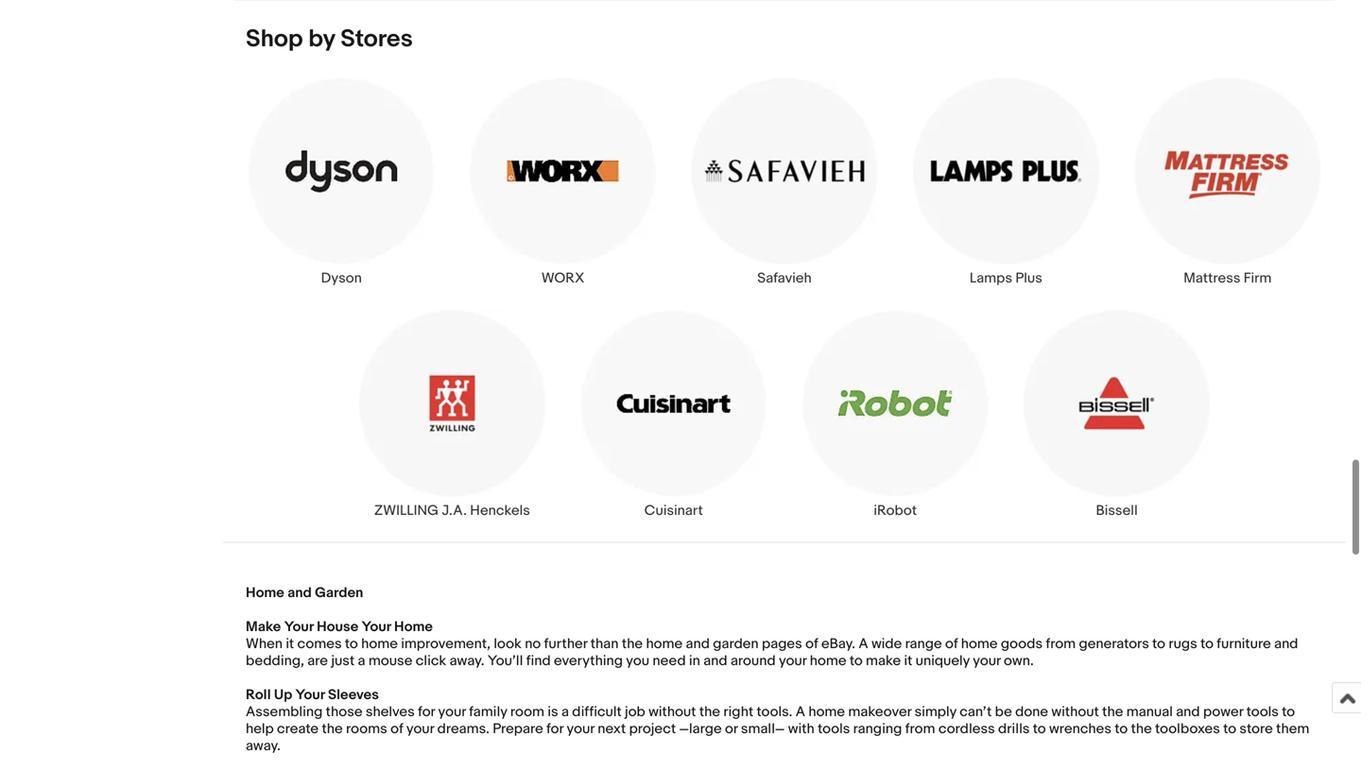 Task type: describe. For each thing, give the bounding box(es) containing it.
up
[[274, 687, 292, 704]]

simply
[[915, 704, 957, 721]]

project
[[629, 721, 676, 738]]

make
[[866, 653, 901, 670]]

and right furniture
[[1275, 636, 1299, 653]]

2 horizontal spatial of
[[945, 636, 958, 653]]

goods
[[1001, 636, 1043, 653]]

a inside the make your house your home when it comes to home improvement, look no further than the home and garden pages of ebay. a wide range of home goods from generators to rugs to furniture and bedding, are just a mouse click away. you'll find everything you need in and around your home to make it uniquely your own.
[[358, 653, 365, 670]]

power
[[1204, 704, 1244, 721]]

no
[[525, 636, 541, 653]]

lamps
[[970, 270, 1013, 287]]

bedding,
[[246, 653, 304, 670]]

your left 'family'
[[438, 704, 466, 721]]

need
[[653, 653, 686, 670]]

mattress
[[1184, 270, 1241, 287]]

lamps plus link
[[896, 77, 1117, 287]]

your down home and garden
[[284, 619, 314, 636]]

assembling
[[246, 704, 323, 721]]

of inside roll up your sleeves assembling those shelves for your family room is a difficult job without the right tools. a home makeover simply can't be done without the manual and power tools to help create the rooms of your dreams. prepare for your next project —large or small— with tools ranging from cordless drills to wrenches to the toolboxes to store them away.
[[391, 721, 403, 738]]

create
[[277, 721, 319, 738]]

small—
[[741, 721, 785, 738]]

rugs
[[1169, 636, 1198, 653]]

everything
[[554, 653, 623, 670]]

you'll
[[488, 653, 523, 670]]

bissell link
[[1006, 310, 1228, 520]]

dreams.
[[437, 721, 490, 738]]

family
[[469, 704, 507, 721]]

range
[[905, 636, 942, 653]]

comes
[[297, 636, 342, 653]]

job
[[625, 704, 646, 721]]

ranging
[[853, 721, 902, 738]]

and inside roll up your sleeves assembling those shelves for your family room is a difficult job without the right tools. a home makeover simply can't be done without the manual and power tools to help create the rooms of your dreams. prepare for your next project —large or small— with tools ranging from cordless drills to wrenches to the toolboxes to store them away.
[[1176, 704, 1200, 721]]

mattress firm link
[[1117, 77, 1339, 287]]

j.a.
[[442, 503, 467, 520]]

shop by stores
[[246, 25, 413, 54]]

house
[[317, 619, 359, 636]]

next
[[598, 721, 626, 738]]

—large
[[679, 721, 722, 738]]

rooms
[[346, 721, 387, 738]]

generators
[[1079, 636, 1150, 653]]

away. inside the make your house your home when it comes to home improvement, look no further than the home and garden pages of ebay. a wide range of home goods from generators to rugs to furniture and bedding, are just a mouse click away. you'll find everything you need in and around your home to make it uniquely your own.
[[450, 653, 485, 670]]

garden
[[713, 636, 759, 653]]

wrenches
[[1050, 721, 1112, 738]]

own.
[[1004, 653, 1034, 670]]

shelves
[[366, 704, 415, 721]]

ebay.
[[822, 636, 856, 653]]

make
[[246, 619, 281, 636]]

home inside the make your house your home when it comes to home improvement, look no further than the home and garden pages of ebay. a wide range of home goods from generators to rugs to furniture and bedding, are just a mouse click away. you'll find everything you need in and around your home to make it uniquely your own.
[[394, 619, 433, 636]]

when
[[246, 636, 283, 653]]

is
[[548, 704, 558, 721]]

further
[[544, 636, 588, 653]]

zwilling
[[374, 503, 439, 520]]

1 horizontal spatial tools
[[1247, 704, 1279, 721]]

and left the garden
[[288, 585, 312, 602]]

click
[[416, 653, 447, 670]]

toolboxes
[[1156, 721, 1221, 738]]

tools.
[[757, 704, 793, 721]]

list containing dyson
[[223, 77, 1346, 542]]

0 vertical spatial home
[[246, 585, 284, 602]]

look
[[494, 636, 522, 653]]

zwilling j.a. henckels
[[374, 503, 530, 520]]

firm
[[1244, 270, 1272, 287]]

to left 'rugs'
[[1153, 636, 1166, 653]]

worx link
[[452, 77, 674, 287]]

worx
[[542, 270, 585, 287]]

shop
[[246, 25, 303, 54]]

home and garden
[[246, 585, 363, 602]]

around
[[731, 653, 776, 670]]

cuisinart
[[645, 503, 703, 520]]

a inside roll up your sleeves assembling those shelves for your family room is a difficult job without the right tools. a home makeover simply can't be done without the manual and power tools to help create the rooms of your dreams. prepare for your next project —large or small— with tools ranging from cordless drills to wrenches to the toolboxes to store them away.
[[796, 704, 806, 721]]

away. inside roll up your sleeves assembling those shelves for your family room is a difficult job without the right tools. a home makeover simply can't be done without the manual and power tools to help create the rooms of your dreams. prepare for your next project —large or small— with tools ranging from cordless drills to wrenches to the toolboxes to store them away.
[[246, 738, 281, 755]]

roll
[[246, 687, 271, 704]]

than
[[591, 636, 619, 653]]

from inside the make your house your home when it comes to home improvement, look no further than the home and garden pages of ebay. a wide range of home goods from generators to rugs to furniture and bedding, are just a mouse click away. you'll find everything you need in and around your home to make it uniquely your own.
[[1046, 636, 1076, 653]]

can't
[[960, 704, 992, 721]]



Task type: vqa. For each thing, say whether or not it's contained in the screenshot.
top shipping
no



Task type: locate. For each thing, give the bounding box(es) containing it.
help
[[246, 721, 274, 738]]

and left power
[[1176, 704, 1200, 721]]

the left 'or'
[[700, 704, 721, 721]]

room
[[510, 704, 545, 721]]

right
[[724, 704, 754, 721]]

your right up
[[296, 687, 325, 704]]

away.
[[450, 653, 485, 670], [246, 738, 281, 755]]

the
[[622, 636, 643, 653], [700, 704, 721, 721], [1103, 704, 1124, 721], [322, 721, 343, 738], [1131, 721, 1152, 738]]

1 horizontal spatial away.
[[450, 653, 485, 670]]

2 without from the left
[[1052, 704, 1099, 721]]

zwilling j.a. henckels link
[[342, 310, 563, 520]]

1 vertical spatial a
[[562, 704, 569, 721]]

it right make
[[904, 653, 913, 670]]

plus
[[1016, 270, 1043, 287]]

0 horizontal spatial of
[[391, 721, 403, 738]]

of right rooms
[[391, 721, 403, 738]]

uniquely
[[916, 653, 970, 670]]

by
[[308, 25, 335, 54]]

cuisinart link
[[563, 310, 785, 520]]

a right "just"
[[358, 653, 365, 670]]

to right the 'store'
[[1282, 704, 1295, 721]]

0 horizontal spatial a
[[796, 704, 806, 721]]

and right in
[[704, 653, 728, 670]]

0 horizontal spatial a
[[358, 653, 365, 670]]

irobot link
[[785, 310, 1006, 520]]

it
[[286, 636, 294, 653], [904, 653, 913, 670]]

be
[[995, 704, 1012, 721]]

the left 'toolboxes'
[[1131, 721, 1152, 738]]

wide
[[872, 636, 902, 653]]

them
[[1277, 721, 1310, 738]]

garden
[[315, 585, 363, 602]]

and
[[288, 585, 312, 602], [686, 636, 710, 653], [1275, 636, 1299, 653], [704, 653, 728, 670], [1176, 704, 1200, 721]]

without right done
[[1052, 704, 1099, 721]]

without right job
[[649, 704, 696, 721]]

you
[[626, 653, 650, 670]]

and left garden at the bottom
[[686, 636, 710, 653]]

done
[[1016, 704, 1049, 721]]

tools right power
[[1247, 704, 1279, 721]]

dyson
[[321, 270, 362, 287]]

your inside roll up your sleeves assembling those shelves for your family room is a difficult job without the right tools. a home makeover simply can't be done without the manual and power tools to help create the rooms of your dreams. prepare for your next project —large or small— with tools ranging from cordless drills to wrenches to the toolboxes to store them away.
[[296, 687, 325, 704]]

safavieh
[[758, 270, 812, 287]]

0 horizontal spatial it
[[286, 636, 294, 653]]

0 vertical spatial away.
[[450, 653, 485, 670]]

1 vertical spatial a
[[796, 704, 806, 721]]

1 vertical spatial away.
[[246, 738, 281, 755]]

home up click at the bottom
[[394, 619, 433, 636]]

home inside roll up your sleeves assembling those shelves for your family room is a difficult job without the right tools. a home makeover simply can't be done without the manual and power tools to help create the rooms of your dreams. prepare for your next project —large or small— with tools ranging from cordless drills to wrenches to the toolboxes to store them away.
[[809, 704, 845, 721]]

sleeves
[[328, 687, 379, 704]]

your left dreams.
[[406, 721, 434, 738]]

0 horizontal spatial away.
[[246, 738, 281, 755]]

prepare
[[493, 721, 543, 738]]

group
[[234, 0, 1335, 1]]

of right range
[[945, 636, 958, 653]]

1 horizontal spatial home
[[394, 619, 433, 636]]

in
[[689, 653, 700, 670]]

home left in
[[646, 636, 683, 653]]

home
[[361, 636, 398, 653], [646, 636, 683, 653], [961, 636, 998, 653], [810, 653, 847, 670], [809, 704, 845, 721]]

manual
[[1127, 704, 1173, 721]]

make your house your home when it comes to home improvement, look no further than the home and garden pages of ebay. a wide range of home goods from generators to rugs to furniture and bedding, are just a mouse click away. you'll find everything you need in and around your home to make it uniquely your own.
[[246, 619, 1299, 670]]

0 vertical spatial a
[[859, 636, 869, 653]]

1 without from the left
[[649, 704, 696, 721]]

just
[[331, 653, 355, 670]]

a right tools.
[[796, 704, 806, 721]]

1 horizontal spatial for
[[547, 721, 564, 738]]

makeover
[[849, 704, 912, 721]]

0 horizontal spatial without
[[649, 704, 696, 721]]

1 horizontal spatial it
[[904, 653, 913, 670]]

for right shelves
[[418, 704, 435, 721]]

henckels
[[470, 503, 530, 520]]

a inside the make your house your home when it comes to home improvement, look no further than the home and garden pages of ebay. a wide range of home goods from generators to rugs to furniture and bedding, are just a mouse click away. you'll find everything you need in and around your home to make it uniquely your own.
[[859, 636, 869, 653]]

tools right with
[[818, 721, 850, 738]]

the left rooms
[[322, 721, 343, 738]]

1 horizontal spatial a
[[562, 704, 569, 721]]

away. down assembling
[[246, 738, 281, 755]]

furniture
[[1217, 636, 1271, 653]]

from right ranging
[[906, 721, 936, 738]]

find
[[526, 653, 551, 670]]

for right room
[[547, 721, 564, 738]]

or
[[725, 721, 738, 738]]

a
[[358, 653, 365, 670], [562, 704, 569, 721]]

0 horizontal spatial tools
[[818, 721, 850, 738]]

your up mouse
[[362, 619, 391, 636]]

the inside the make your house your home when it comes to home improvement, look no further than the home and garden pages of ebay. a wide range of home goods from generators to rugs to furniture and bedding, are just a mouse click away. you'll find everything you need in and around your home to make it uniquely your own.
[[622, 636, 643, 653]]

to right comes
[[345, 636, 358, 653]]

stores
[[341, 25, 413, 54]]

roll up your sleeves assembling those shelves for your family room is a difficult job without the right tools. a home makeover simply can't be done without the manual and power tools to help create the rooms of your dreams. prepare for your next project —large or small— with tools ranging from cordless drills to wrenches to the toolboxes to store them away.
[[246, 687, 1310, 755]]

1 vertical spatial from
[[906, 721, 936, 738]]

lamps plus
[[970, 270, 1043, 287]]

of
[[806, 636, 818, 653], [945, 636, 958, 653], [391, 721, 403, 738]]

are
[[307, 653, 328, 670]]

the right than at the bottom left
[[622, 636, 643, 653]]

from right goods
[[1046, 636, 1076, 653]]

bissell
[[1096, 503, 1138, 520]]

pages
[[762, 636, 803, 653]]

1 horizontal spatial of
[[806, 636, 818, 653]]

home left goods
[[961, 636, 998, 653]]

dyson link
[[231, 77, 452, 287]]

to right wrenches
[[1115, 721, 1128, 738]]

home right "just"
[[361, 636, 398, 653]]

1 horizontal spatial from
[[1046, 636, 1076, 653]]

to right 'rugs'
[[1201, 636, 1214, 653]]

it right the when
[[286, 636, 294, 653]]

from
[[1046, 636, 1076, 653], [906, 721, 936, 738]]

a
[[859, 636, 869, 653], [796, 704, 806, 721]]

0 horizontal spatial for
[[418, 704, 435, 721]]

1 horizontal spatial without
[[1052, 704, 1099, 721]]

home right tools.
[[809, 704, 845, 721]]

store
[[1240, 721, 1273, 738]]

safavieh link
[[674, 77, 896, 287]]

with
[[788, 721, 815, 738]]

to
[[345, 636, 358, 653], [1153, 636, 1166, 653], [1201, 636, 1214, 653], [850, 653, 863, 670], [1282, 704, 1295, 721], [1033, 721, 1046, 738], [1115, 721, 1128, 738], [1224, 721, 1237, 738]]

to right the drills
[[1033, 721, 1046, 738]]

the left manual
[[1103, 704, 1124, 721]]

0 horizontal spatial home
[[246, 585, 284, 602]]

list
[[223, 77, 1346, 542]]

those
[[326, 704, 363, 721]]

1 vertical spatial home
[[394, 619, 433, 636]]

home
[[246, 585, 284, 602], [394, 619, 433, 636]]

irobot
[[874, 503, 917, 520]]

from inside roll up your sleeves assembling those shelves for your family room is a difficult job without the right tools. a home makeover simply can't be done without the manual and power tools to help create the rooms of your dreams. prepare for your next project —large or small— with tools ranging from cordless drills to wrenches to the toolboxes to store them away.
[[906, 721, 936, 738]]

away. right click at the bottom
[[450, 653, 485, 670]]

0 vertical spatial a
[[358, 653, 365, 670]]

0 vertical spatial from
[[1046, 636, 1076, 653]]

for
[[418, 704, 435, 721], [547, 721, 564, 738]]

mattress firm
[[1184, 270, 1272, 287]]

to left the 'store'
[[1224, 721, 1237, 738]]

your
[[284, 619, 314, 636], [362, 619, 391, 636], [296, 687, 325, 704]]

your left own.
[[973, 653, 1001, 670]]

drills
[[999, 721, 1030, 738]]

mouse
[[369, 653, 413, 670]]

0 horizontal spatial from
[[906, 721, 936, 738]]

improvement,
[[401, 636, 491, 653]]

tools
[[1247, 704, 1279, 721], [818, 721, 850, 738]]

difficult
[[572, 704, 622, 721]]

your left next
[[567, 721, 595, 738]]

cordless
[[939, 721, 995, 738]]

of left ebay.
[[806, 636, 818, 653]]

home right pages
[[810, 653, 847, 670]]

without
[[649, 704, 696, 721], [1052, 704, 1099, 721]]

home up make
[[246, 585, 284, 602]]

a inside roll up your sleeves assembling those shelves for your family room is a difficult job without the right tools. a home makeover simply can't be done without the manual and power tools to help create the rooms of your dreams. prepare for your next project —large or small— with tools ranging from cordless drills to wrenches to the toolboxes to store them away.
[[562, 704, 569, 721]]

1 horizontal spatial a
[[859, 636, 869, 653]]

a left wide
[[859, 636, 869, 653]]

to left make
[[850, 653, 863, 670]]

a right is
[[562, 704, 569, 721]]

your right around on the right
[[779, 653, 807, 670]]



